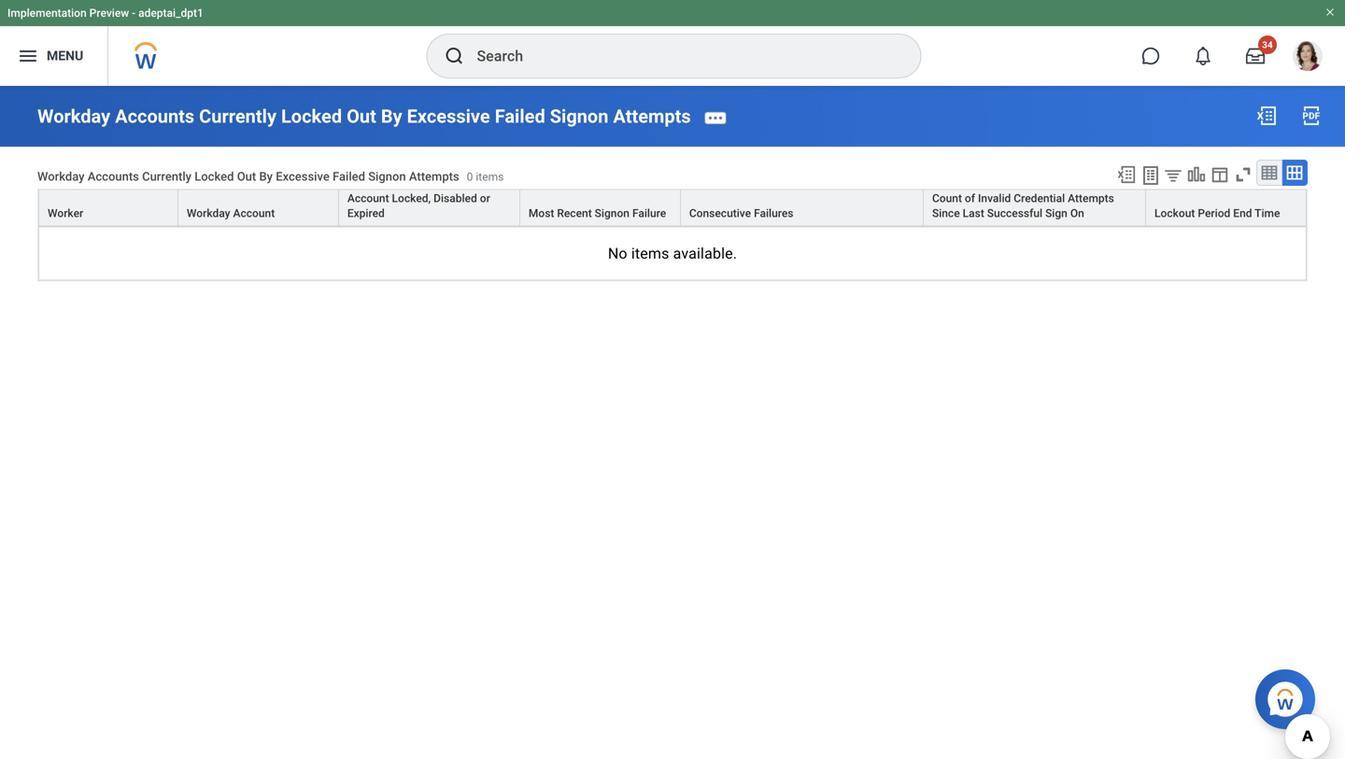 Task type: vqa. For each thing, say whether or not it's contained in the screenshot.
the top Export to Excel image
yes



Task type: locate. For each thing, give the bounding box(es) containing it.
items
[[476, 171, 504, 184], [631, 245, 669, 262]]

or
[[480, 192, 490, 205]]

attempts up on
[[1068, 192, 1115, 205]]

0 vertical spatial by
[[381, 106, 402, 128]]

0 horizontal spatial excessive
[[276, 170, 330, 184]]

0 horizontal spatial failed
[[333, 170, 365, 184]]

0 horizontal spatial items
[[476, 171, 504, 184]]

export to excel image
[[1256, 105, 1278, 127]]

signon for workday accounts currently locked out by excessive failed signon attempts 0 items
[[368, 170, 406, 184]]

consecutive failures
[[689, 207, 794, 220]]

failed
[[495, 106, 545, 128], [333, 170, 365, 184]]

signon
[[550, 106, 609, 128], [368, 170, 406, 184], [595, 207, 630, 220]]

1 horizontal spatial excessive
[[407, 106, 490, 128]]

currently
[[199, 106, 277, 128], [142, 170, 192, 184]]

1 horizontal spatial failed
[[495, 106, 545, 128]]

consecutive failures button
[[681, 190, 923, 225]]

failed for workday accounts currently locked out by excessive failed signon attempts
[[495, 106, 545, 128]]

1 vertical spatial signon
[[368, 170, 406, 184]]

0 vertical spatial account
[[347, 192, 389, 205]]

Search Workday  search field
[[477, 36, 883, 77]]

0 horizontal spatial locked
[[195, 170, 234, 184]]

0 vertical spatial items
[[476, 171, 504, 184]]

0 horizontal spatial account
[[233, 207, 275, 220]]

2 vertical spatial signon
[[595, 207, 630, 220]]

out
[[347, 106, 376, 128], [237, 170, 256, 184]]

0 horizontal spatial currently
[[142, 170, 192, 184]]

select to filter grid data image
[[1163, 166, 1184, 185]]

expand table image
[[1286, 164, 1304, 182]]

1 vertical spatial excessive
[[276, 170, 330, 184]]

currently up workday accounts currently locked out by excessive failed signon attempts 0 items
[[199, 106, 277, 128]]

currently for workday accounts currently locked out by excessive failed signon attempts 0 items
[[142, 170, 192, 184]]

locked up the workday account
[[195, 170, 234, 184]]

account locked, disabled or expired
[[347, 192, 490, 220]]

account up "expired"
[[347, 192, 389, 205]]

table image
[[1261, 164, 1279, 182]]

1 horizontal spatial currently
[[199, 106, 277, 128]]

0 vertical spatial accounts
[[115, 106, 195, 128]]

export to worksheets image
[[1140, 165, 1162, 187]]

workday account
[[187, 207, 275, 220]]

locked for workday accounts currently locked out by excessive failed signon attempts
[[281, 106, 342, 128]]

toolbar
[[1108, 160, 1308, 189]]

excessive down 'search' icon
[[407, 106, 490, 128]]

row containing account locked, disabled or expired
[[38, 189, 1307, 226]]

2 horizontal spatial attempts
[[1068, 192, 1115, 205]]

available.
[[673, 245, 737, 262]]

preview
[[89, 7, 129, 20]]

recent
[[557, 207, 592, 220]]

0 vertical spatial signon
[[550, 106, 609, 128]]

view printable version (pdf) image
[[1301, 105, 1323, 127]]

workday
[[37, 106, 110, 128], [37, 170, 85, 184], [187, 207, 230, 220]]

1 vertical spatial attempts
[[409, 170, 459, 184]]

attempts
[[613, 106, 691, 128], [409, 170, 459, 184], [1068, 192, 1115, 205]]

accounts for workday accounts currently locked out by excessive failed signon attempts
[[115, 106, 195, 128]]

workday accounts currently locked out by excessive failed signon attempts
[[37, 106, 691, 128]]

last
[[963, 207, 985, 220]]

1 horizontal spatial account
[[347, 192, 389, 205]]

currently up worker popup button
[[142, 170, 192, 184]]

by
[[381, 106, 402, 128], [259, 170, 273, 184]]

0 horizontal spatial attempts
[[409, 170, 459, 184]]

out for workday accounts currently locked out by excessive failed signon attempts
[[347, 106, 376, 128]]

on
[[1071, 207, 1085, 220]]

disabled
[[434, 192, 477, 205]]

workday inside popup button
[[187, 207, 230, 220]]

1 vertical spatial items
[[631, 245, 669, 262]]

1 vertical spatial out
[[237, 170, 256, 184]]

inbox large image
[[1246, 47, 1265, 65]]

1 vertical spatial currently
[[142, 170, 192, 184]]

0 horizontal spatial by
[[259, 170, 273, 184]]

0 horizontal spatial out
[[237, 170, 256, 184]]

successful
[[987, 207, 1043, 220]]

items right 0
[[476, 171, 504, 184]]

2 vertical spatial workday
[[187, 207, 230, 220]]

lockout period end time
[[1155, 207, 1280, 220]]

2 vertical spatial attempts
[[1068, 192, 1115, 205]]

click to view/edit grid preferences image
[[1210, 165, 1231, 185]]

failures
[[754, 207, 794, 220]]

signon up most recent signon failure popup button
[[550, 106, 609, 128]]

workday account button
[[178, 190, 338, 225]]

0 vertical spatial attempts
[[613, 106, 691, 128]]

workday up worker
[[37, 170, 85, 184]]

1 vertical spatial failed
[[333, 170, 365, 184]]

attempts up disabled
[[409, 170, 459, 184]]

1 vertical spatial locked
[[195, 170, 234, 184]]

locked,
[[392, 192, 431, 205]]

workday down workday accounts currently locked out by excessive failed signon attempts 0 items
[[187, 207, 230, 220]]

attempts for workday accounts currently locked out by excessive failed signon attempts
[[613, 106, 691, 128]]

row
[[38, 189, 1307, 226]]

0 vertical spatial excessive
[[407, 106, 490, 128]]

period
[[1198, 207, 1231, 220]]

most recent signon failure
[[529, 207, 666, 220]]

accounts
[[115, 106, 195, 128], [88, 170, 139, 184]]

1 horizontal spatial out
[[347, 106, 376, 128]]

lockout period end time button
[[1147, 190, 1306, 225]]

1 vertical spatial workday
[[37, 170, 85, 184]]

consecutive
[[689, 207, 751, 220]]

workday down menu
[[37, 106, 110, 128]]

items right no
[[631, 245, 669, 262]]

1 vertical spatial by
[[259, 170, 273, 184]]

0 vertical spatial workday
[[37, 106, 110, 128]]

0 vertical spatial currently
[[199, 106, 277, 128]]

by up locked,
[[381, 106, 402, 128]]

0 vertical spatial failed
[[495, 106, 545, 128]]

excessive for workday accounts currently locked out by excessive failed signon attempts
[[407, 106, 490, 128]]

locked
[[281, 106, 342, 128], [195, 170, 234, 184]]

0 vertical spatial out
[[347, 106, 376, 128]]

account down workday accounts currently locked out by excessive failed signon attempts 0 items
[[233, 207, 275, 220]]

1 horizontal spatial by
[[381, 106, 402, 128]]

attempts down search workday search box
[[613, 106, 691, 128]]

account
[[347, 192, 389, 205], [233, 207, 275, 220]]

signon inside popup button
[[595, 207, 630, 220]]

locked up workday accounts currently locked out by excessive failed signon attempts 0 items
[[281, 106, 342, 128]]

1 horizontal spatial locked
[[281, 106, 342, 128]]

excessive up workday account popup button
[[276, 170, 330, 184]]

by up workday account popup button
[[259, 170, 273, 184]]

-
[[132, 7, 136, 20]]

excessive
[[407, 106, 490, 128], [276, 170, 330, 184]]

workday for workday account
[[187, 207, 230, 220]]

attempts inside "count of invalid credential attempts since last successful sign on"
[[1068, 192, 1115, 205]]

signon left failure
[[595, 207, 630, 220]]

1 horizontal spatial attempts
[[613, 106, 691, 128]]

1 horizontal spatial items
[[631, 245, 669, 262]]

signon up locked,
[[368, 170, 406, 184]]

0 vertical spatial locked
[[281, 106, 342, 128]]

1 vertical spatial accounts
[[88, 170, 139, 184]]

account locked, disabled or expired button
[[339, 190, 519, 225]]



Task type: describe. For each thing, give the bounding box(es) containing it.
currently for workday accounts currently locked out by excessive failed signon attempts
[[199, 106, 277, 128]]

workday accounts currently locked out by excessive failed signon attempts - expand/collapse chart image
[[1187, 165, 1207, 185]]

profile logan mcneil image
[[1293, 41, 1323, 75]]

out for workday accounts currently locked out by excessive failed signon attempts 0 items
[[237, 170, 256, 184]]

row inside workday accounts currently locked out by excessive failed signon attempts main content
[[38, 189, 1307, 226]]

worker
[[48, 207, 83, 220]]

no items available.
[[608, 245, 737, 262]]

locked for workday accounts currently locked out by excessive failed signon attempts 0 items
[[195, 170, 234, 184]]

menu banner
[[0, 0, 1346, 86]]

menu button
[[0, 26, 108, 86]]

credential
[[1014, 192, 1065, 205]]

implementation preview -   adeptai_dpt1
[[7, 7, 204, 20]]

workday accounts currently locked out by excessive failed signon attempts main content
[[0, 86, 1346, 298]]

workday for workday accounts currently locked out by excessive failed signon attempts 0 items
[[37, 170, 85, 184]]

failed for workday accounts currently locked out by excessive failed signon attempts 0 items
[[333, 170, 365, 184]]

by for workday accounts currently locked out by excessive failed signon attempts 0 items
[[259, 170, 273, 184]]

count of invalid credential attempts since last successful sign on button
[[924, 190, 1146, 225]]

most recent signon failure button
[[520, 190, 680, 225]]

close environment banner image
[[1325, 7, 1336, 18]]

1 vertical spatial account
[[233, 207, 275, 220]]

items inside workday accounts currently locked out by excessive failed signon attempts 0 items
[[476, 171, 504, 184]]

count
[[932, 192, 962, 205]]

notifications large image
[[1194, 47, 1213, 65]]

workday for workday accounts currently locked out by excessive failed signon attempts
[[37, 106, 110, 128]]

workday accounts currently locked out by excessive failed signon attempts 0 items
[[37, 170, 504, 184]]

failure
[[633, 207, 666, 220]]

menu
[[47, 48, 83, 64]]

expired
[[347, 207, 385, 220]]

most
[[529, 207, 554, 220]]

attempts for workday accounts currently locked out by excessive failed signon attempts 0 items
[[409, 170, 459, 184]]

0
[[467, 171, 473, 184]]

workday accounts currently locked out by excessive failed signon attempts element
[[37, 106, 691, 128]]

adeptai_dpt1
[[138, 7, 204, 20]]

sign
[[1046, 207, 1068, 220]]

implementation
[[7, 7, 87, 20]]

since
[[932, 207, 960, 220]]

toolbar inside workday accounts currently locked out by excessive failed signon attempts main content
[[1108, 160, 1308, 189]]

excessive for workday accounts currently locked out by excessive failed signon attempts 0 items
[[276, 170, 330, 184]]

time
[[1255, 207, 1280, 220]]

justify image
[[17, 45, 39, 67]]

export to excel image
[[1117, 165, 1137, 185]]

accounts for workday accounts currently locked out by excessive failed signon attempts 0 items
[[88, 170, 139, 184]]

34
[[1263, 39, 1273, 50]]

fullscreen image
[[1233, 165, 1254, 185]]

account inside the account locked, disabled or expired
[[347, 192, 389, 205]]

count of invalid credential attempts since last successful sign on
[[932, 192, 1115, 220]]

end
[[1234, 207, 1253, 220]]

invalid
[[978, 192, 1011, 205]]

by for workday accounts currently locked out by excessive failed signon attempts
[[381, 106, 402, 128]]

of
[[965, 192, 976, 205]]

worker button
[[39, 190, 177, 225]]

search image
[[443, 45, 466, 67]]

signon for workday accounts currently locked out by excessive failed signon attempts
[[550, 106, 609, 128]]

34 button
[[1235, 36, 1277, 77]]

no
[[608, 245, 628, 262]]

lockout
[[1155, 207, 1195, 220]]



